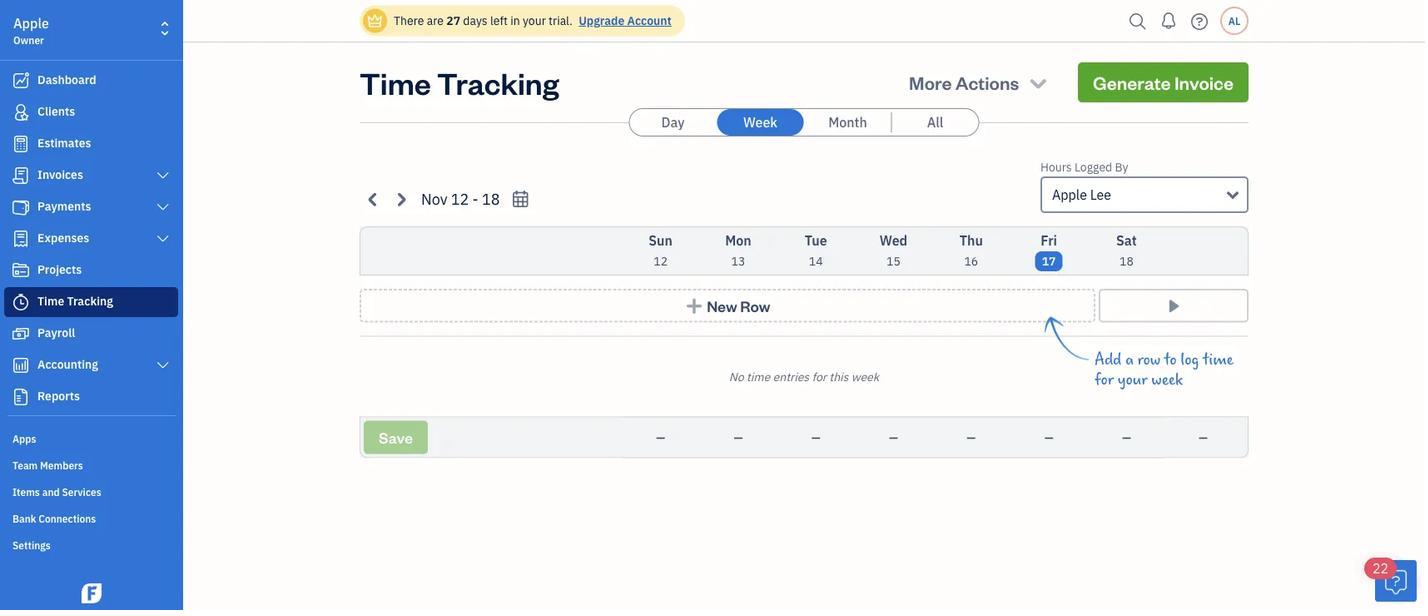 Task type: describe. For each thing, give the bounding box(es) containing it.
dashboard
[[37, 72, 96, 87]]

project image
[[11, 262, 31, 279]]

2 — from the left
[[734, 430, 743, 445]]

dashboard link
[[4, 66, 178, 96]]

day link
[[630, 109, 717, 136]]

nov 12 - 18
[[421, 189, 500, 209]]

row
[[741, 296, 771, 316]]

0 horizontal spatial for
[[812, 369, 827, 384]]

22 button
[[1365, 558, 1418, 602]]

add
[[1095, 351, 1122, 369]]

all
[[928, 114, 944, 131]]

members
[[40, 459, 83, 472]]

lee
[[1091, 186, 1112, 204]]

17
[[1043, 254, 1057, 269]]

8 — from the left
[[1199, 430, 1208, 445]]

items and services
[[12, 486, 101, 499]]

tue
[[805, 232, 828, 249]]

no time entries for this week
[[729, 369, 880, 384]]

upgrade
[[579, 13, 625, 28]]

expenses
[[37, 230, 89, 246]]

team members link
[[4, 452, 178, 477]]

freshbooks image
[[78, 584, 105, 604]]

-
[[473, 189, 479, 209]]

more actions button
[[895, 62, 1065, 102]]

account
[[628, 13, 672, 28]]

12 for nov
[[451, 189, 469, 209]]

crown image
[[366, 12, 384, 30]]

settings link
[[4, 532, 178, 557]]

sat
[[1117, 232, 1137, 249]]

0 vertical spatial tracking
[[437, 62, 559, 102]]

add a row to log time for your week
[[1095, 351, 1234, 389]]

new row
[[707, 296, 771, 316]]

tracking inside "main" element
[[67, 294, 113, 309]]

more
[[910, 70, 952, 94]]

reports
[[37, 389, 80, 404]]

main element
[[0, 0, 225, 611]]

money image
[[11, 326, 31, 342]]

apps
[[12, 432, 36, 446]]

week
[[744, 114, 778, 131]]

0 vertical spatial your
[[523, 13, 546, 28]]

accounting
[[37, 357, 98, 372]]

22
[[1373, 560, 1389, 578]]

time inside "main" element
[[37, 294, 64, 309]]

nov
[[421, 189, 448, 209]]

generate invoice
[[1094, 70, 1234, 94]]

13
[[732, 254, 746, 269]]

payments
[[37, 199, 91, 214]]

mon
[[726, 232, 752, 249]]

estimates link
[[4, 129, 178, 159]]

bank connections link
[[4, 506, 178, 531]]

in
[[511, 13, 520, 28]]

payroll link
[[4, 319, 178, 349]]

6 — from the left
[[1045, 430, 1054, 445]]

day
[[662, 114, 685, 131]]

invoices
[[37, 167, 83, 182]]

and
[[42, 486, 60, 499]]

settings
[[12, 539, 51, 552]]

18 inside sat 18
[[1120, 254, 1134, 269]]

time inside add a row to log time for your week
[[1204, 351, 1234, 369]]

chevrondown image
[[1027, 71, 1050, 94]]

sun
[[649, 232, 673, 249]]

sun 12
[[649, 232, 673, 269]]

time tracking inside "main" element
[[37, 294, 113, 309]]

owner
[[13, 33, 44, 47]]

row
[[1138, 351, 1161, 369]]

actions
[[956, 70, 1020, 94]]

connections
[[39, 512, 96, 526]]

generate invoice button
[[1079, 62, 1249, 102]]

payment image
[[11, 199, 31, 216]]

choose a date image
[[511, 189, 530, 209]]

0 horizontal spatial week
[[852, 369, 880, 384]]

team members
[[12, 459, 83, 472]]

a
[[1126, 351, 1134, 369]]

no
[[729, 369, 744, 384]]

all link
[[892, 109, 979, 136]]

estimate image
[[11, 136, 31, 152]]

expenses link
[[4, 224, 178, 254]]

services
[[62, 486, 101, 499]]

expense image
[[11, 231, 31, 247]]

chevron large down image for accounting
[[155, 359, 171, 372]]

fri
[[1041, 232, 1058, 249]]

dashboard image
[[11, 72, 31, 89]]

invoice image
[[11, 167, 31, 184]]



Task type: vqa. For each thing, say whether or not it's contained in the screenshot.
Updated
no



Task type: locate. For each thing, give the bounding box(es) containing it.
time tracking down projects link
[[37, 294, 113, 309]]

clients
[[37, 104, 75, 119]]

0 vertical spatial 12
[[451, 189, 469, 209]]

3 — from the left
[[812, 430, 821, 445]]

accounting link
[[4, 351, 178, 381]]

trial.
[[549, 13, 573, 28]]

1 horizontal spatial apple
[[1053, 186, 1088, 204]]

27
[[447, 13, 461, 28]]

reports link
[[4, 382, 178, 412]]

projects link
[[4, 256, 178, 286]]

your down a
[[1118, 371, 1148, 389]]

apple inside dropdown button
[[1053, 186, 1088, 204]]

search image
[[1125, 9, 1152, 34]]

chevron large down image inside accounting link
[[155, 359, 171, 372]]

1 horizontal spatial time
[[1204, 351, 1234, 369]]

tue 14
[[805, 232, 828, 269]]

12 for sun
[[654, 254, 668, 269]]

estimates
[[37, 135, 91, 151]]

apple lee button
[[1041, 177, 1249, 213]]

1 horizontal spatial time tracking
[[360, 62, 559, 102]]

apple up owner
[[13, 15, 49, 32]]

next week image
[[391, 190, 411, 209]]

apple lee
[[1053, 186, 1112, 204]]

sat 18
[[1117, 232, 1137, 269]]

2 chevron large down image from the top
[[155, 201, 171, 214]]

invoice
[[1175, 70, 1234, 94]]

5 — from the left
[[967, 430, 976, 445]]

1 — from the left
[[656, 430, 666, 445]]

0 horizontal spatial your
[[523, 13, 546, 28]]

time
[[1204, 351, 1234, 369], [747, 369, 771, 384]]

time right no
[[747, 369, 771, 384]]

chart image
[[11, 357, 31, 374]]

this
[[830, 369, 849, 384]]

0 horizontal spatial 18
[[482, 189, 500, 209]]

time right log
[[1204, 351, 1234, 369]]

apple owner
[[13, 15, 49, 47]]

time
[[360, 62, 431, 102], [37, 294, 64, 309]]

0 horizontal spatial tracking
[[67, 294, 113, 309]]

bank connections
[[12, 512, 96, 526]]

chevron large down image down payroll link
[[155, 359, 171, 372]]

to
[[1165, 351, 1177, 369]]

plus image
[[685, 297, 704, 314]]

1 horizontal spatial for
[[1095, 371, 1115, 389]]

1 vertical spatial apple
[[1053, 186, 1088, 204]]

mon 13
[[726, 232, 752, 269]]

chevron large down image
[[155, 169, 171, 182], [155, 201, 171, 214], [155, 232, 171, 246], [155, 359, 171, 372]]

chevron large down image up expenses link
[[155, 201, 171, 214]]

1 vertical spatial your
[[1118, 371, 1148, 389]]

entries
[[773, 369, 810, 384]]

chevron large down image for expenses
[[155, 232, 171, 246]]

apps link
[[4, 426, 178, 451]]

for
[[812, 369, 827, 384], [1095, 371, 1115, 389]]

0 horizontal spatial apple
[[13, 15, 49, 32]]

time tracking link
[[4, 287, 178, 317]]

hours
[[1041, 159, 1072, 175]]

bank
[[12, 512, 36, 526]]

week inside add a row to log time for your week
[[1152, 371, 1184, 389]]

items
[[12, 486, 40, 499]]

items and services link
[[4, 479, 178, 504]]

apple inside "main" element
[[13, 15, 49, 32]]

1 horizontal spatial 12
[[654, 254, 668, 269]]

there
[[394, 13, 424, 28]]

apple for lee
[[1053, 186, 1088, 204]]

left
[[491, 13, 508, 28]]

report image
[[11, 389, 31, 406]]

0 vertical spatial 18
[[482, 189, 500, 209]]

1 vertical spatial 12
[[654, 254, 668, 269]]

0 horizontal spatial 12
[[451, 189, 469, 209]]

for down add
[[1095, 371, 1115, 389]]

apple for owner
[[13, 15, 49, 32]]

16
[[965, 254, 979, 269]]

time right timer 'icon'
[[37, 294, 64, 309]]

by
[[1116, 159, 1129, 175]]

tracking down left
[[437, 62, 559, 102]]

resource center badge image
[[1376, 561, 1418, 602]]

go to help image
[[1187, 9, 1214, 34]]

0 horizontal spatial time
[[747, 369, 771, 384]]

week link
[[718, 109, 804, 136]]

14
[[809, 254, 823, 269]]

12
[[451, 189, 469, 209], [654, 254, 668, 269]]

1 vertical spatial 18
[[1120, 254, 1134, 269]]

previous week image
[[364, 190, 383, 209]]

chevron large down image down payments link
[[155, 232, 171, 246]]

month
[[829, 114, 868, 131]]

1 horizontal spatial week
[[1152, 371, 1184, 389]]

logged
[[1075, 159, 1113, 175]]

18 down sat
[[1120, 254, 1134, 269]]

0 vertical spatial time tracking
[[360, 62, 559, 102]]

4 — from the left
[[890, 430, 899, 445]]

log
[[1181, 351, 1200, 369]]

1 horizontal spatial your
[[1118, 371, 1148, 389]]

1 horizontal spatial 18
[[1120, 254, 1134, 269]]

al button
[[1221, 7, 1249, 35]]

for inside add a row to log time for your week
[[1095, 371, 1115, 389]]

1 vertical spatial time tracking
[[37, 294, 113, 309]]

chevron large down image for payments
[[155, 201, 171, 214]]

thu 16
[[960, 232, 984, 269]]

wed
[[880, 232, 908, 249]]

chevron large down image down estimates 'link' at the left top
[[155, 169, 171, 182]]

projects
[[37, 262, 82, 277]]

upgrade account link
[[576, 13, 672, 28]]

0 horizontal spatial time tracking
[[37, 294, 113, 309]]

12 down sun
[[654, 254, 668, 269]]

notifications image
[[1156, 4, 1183, 37]]

for left this
[[812, 369, 827, 384]]

al
[[1229, 14, 1241, 27]]

0 horizontal spatial time
[[37, 294, 64, 309]]

your right the "in"
[[523, 13, 546, 28]]

week down "to"
[[1152, 371, 1184, 389]]

15
[[887, 254, 901, 269]]

0 vertical spatial time
[[360, 62, 431, 102]]

12 inside sun 12
[[654, 254, 668, 269]]

there are 27 days left in your trial. upgrade account
[[394, 13, 672, 28]]

18 right -
[[482, 189, 500, 209]]

start timer image
[[1165, 297, 1184, 314]]

thu
[[960, 232, 984, 249]]

tracking down projects link
[[67, 294, 113, 309]]

12 left -
[[451, 189, 469, 209]]

tracking
[[437, 62, 559, 102], [67, 294, 113, 309]]

week right this
[[852, 369, 880, 384]]

1 vertical spatial tracking
[[67, 294, 113, 309]]

apple down hours on the top right
[[1053, 186, 1088, 204]]

hours logged by
[[1041, 159, 1129, 175]]

1 chevron large down image from the top
[[155, 169, 171, 182]]

3 chevron large down image from the top
[[155, 232, 171, 246]]

chevron large down image inside payments link
[[155, 201, 171, 214]]

1 vertical spatial time
[[37, 294, 64, 309]]

fri 17
[[1041, 232, 1058, 269]]

7 — from the left
[[1123, 430, 1132, 445]]

your inside add a row to log time for your week
[[1118, 371, 1148, 389]]

chevron large down image inside expenses link
[[155, 232, 171, 246]]

new row button
[[360, 289, 1096, 323]]

chevron large down image for invoices
[[155, 169, 171, 182]]

4 chevron large down image from the top
[[155, 359, 171, 372]]

week
[[852, 369, 880, 384], [1152, 371, 1184, 389]]

1 horizontal spatial time
[[360, 62, 431, 102]]

0 vertical spatial apple
[[13, 15, 49, 32]]

—
[[656, 430, 666, 445], [734, 430, 743, 445], [812, 430, 821, 445], [890, 430, 899, 445], [967, 430, 976, 445], [1045, 430, 1054, 445], [1123, 430, 1132, 445], [1199, 430, 1208, 445]]

1 horizontal spatial tracking
[[437, 62, 559, 102]]

apple
[[13, 15, 49, 32], [1053, 186, 1088, 204]]

time tracking down 27
[[360, 62, 559, 102]]

more actions
[[910, 70, 1020, 94]]

generate
[[1094, 70, 1172, 94]]

payroll
[[37, 325, 75, 341]]

clients link
[[4, 97, 178, 127]]

invoices link
[[4, 161, 178, 191]]

are
[[427, 13, 444, 28]]

time down there
[[360, 62, 431, 102]]

payments link
[[4, 192, 178, 222]]

time tracking
[[360, 62, 559, 102], [37, 294, 113, 309]]

team
[[12, 459, 38, 472]]

timer image
[[11, 294, 31, 311]]

client image
[[11, 104, 31, 121]]

days
[[463, 13, 488, 28]]

wed 15
[[880, 232, 908, 269]]



